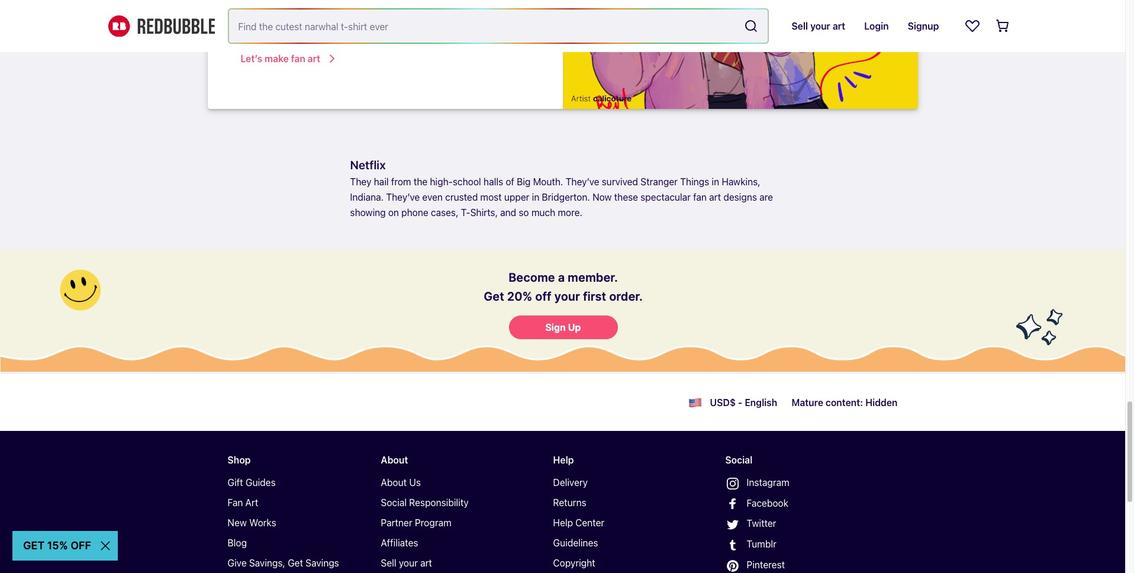 Task type: locate. For each thing, give the bounding box(es) containing it.
designs
[[724, 192, 757, 202]]

phone
[[402, 207, 429, 218]]

returns link
[[553, 495, 688, 510]]

partner program
[[381, 518, 452, 528]]

help
[[553, 455, 574, 465], [553, 518, 573, 528]]

are
[[760, 192, 773, 202]]

they've up bridgerton.
[[566, 176, 600, 187]]

the right the "from"
[[414, 176, 428, 187]]

social inside social responsibility link
[[381, 497, 407, 508]]

1 about from the top
[[381, 455, 408, 465]]

help for help center
[[553, 518, 573, 528]]

0 horizontal spatial to
[[251, 22, 260, 33]]

1 vertical spatial social
[[381, 497, 407, 508]]

savings
[[306, 558, 339, 568]]

blog
[[228, 538, 247, 548]]

0 vertical spatial they've
[[566, 176, 600, 187]]

modal overlay box frame element
[[0, 249, 1126, 373]]

they've
[[566, 176, 600, 187], [386, 192, 420, 202]]

1 horizontal spatial to
[[450, 22, 459, 33]]

center
[[576, 518, 605, 528]]

to left get
[[450, 22, 459, 33]]

bridgerton.
[[542, 192, 590, 202]]

0 vertical spatial help
[[553, 455, 574, 465]]

0 vertical spatial social
[[726, 455, 753, 465]]

in right cash
[[381, 2, 389, 13]]

instagram link
[[726, 475, 860, 491]]

2 horizontal spatial in
[[712, 176, 720, 187]]

1 vertical spatial art
[[421, 558, 432, 568]]

twitter
[[747, 518, 777, 529]]

the down artists'
[[388, 22, 401, 33]]

get
[[461, 22, 475, 33]]

social
[[726, 455, 753, 465], [381, 497, 407, 508]]

social responsibility link
[[381, 495, 516, 510]]

help center link
[[553, 515, 688, 531]]

facebook link
[[726, 496, 860, 511]]

0 horizontal spatial social
[[381, 497, 407, 508]]

the
[[388, 22, 401, 33], [414, 176, 428, 187]]

facebook
[[747, 498, 789, 509]]

2 about from the top
[[381, 477, 407, 488]]

1 horizontal spatial art
[[710, 192, 721, 202]]

about for about us
[[381, 477, 407, 488]]

tumblr link
[[726, 537, 860, 553]]

None field
[[229, 9, 768, 43]]

0 vertical spatial fan
[[323, 22, 336, 33]]

art
[[710, 192, 721, 202], [421, 558, 432, 568]]

and
[[501, 207, 517, 218]]

0 horizontal spatial fan
[[323, 22, 336, 33]]

fan
[[323, 22, 336, 33], [694, 192, 707, 202]]

fan left the art?
[[323, 22, 336, 33]]

in right things
[[712, 176, 720, 187]]

upper
[[505, 192, 530, 202]]

1 vertical spatial the
[[414, 176, 428, 187]]

social responsibility
[[381, 497, 469, 508]]

2 help from the top
[[553, 518, 573, 528]]

create
[[262, 22, 289, 33]]

guidelines
[[553, 538, 598, 548]]

1 horizontal spatial the
[[414, 176, 428, 187]]

gift guides link
[[228, 475, 362, 490]]

0 horizontal spatial in
[[381, 2, 389, 13]]

sell
[[381, 558, 397, 568]]

partner
[[381, 518, 413, 528]]

cases,
[[431, 207, 459, 218]]

get
[[288, 558, 303, 568]]

stranger
[[641, 176, 678, 187]]

help down returns
[[553, 518, 573, 528]]

social up "partner"
[[381, 497, 407, 508]]

want
[[227, 22, 249, 33]]

instagram
[[747, 477, 790, 488]]

fan down things
[[694, 192, 707, 202]]

copyright link
[[553, 555, 688, 571]]

affiliates
[[381, 538, 418, 548]]

more.
[[558, 207, 583, 218]]

shop
[[228, 455, 251, 465]]

help center
[[553, 518, 605, 528]]

1 help from the top
[[553, 455, 574, 465]]

0 vertical spatial art
[[710, 192, 721, 202]]

t-
[[461, 207, 471, 218]]

1 horizontal spatial fan
[[694, 192, 707, 202]]

savings,
[[249, 558, 285, 568]]

1 vertical spatial they've
[[386, 192, 420, 202]]

social up instagram
[[726, 455, 753, 465]]

new works link
[[228, 515, 362, 531]]

about up "about us"
[[381, 455, 408, 465]]

hidden
[[866, 397, 898, 408]]

help up delivery
[[553, 455, 574, 465]]

1 vertical spatial fan
[[694, 192, 707, 202]]

most
[[481, 192, 502, 202]]

of
[[506, 176, 515, 187]]

things
[[681, 176, 710, 187]]

social for social responsibility
[[381, 497, 407, 508]]

1 horizontal spatial social
[[726, 455, 753, 465]]

they've down the "from"
[[386, 192, 420, 202]]

art left 'designs'
[[710, 192, 721, 202]]

to right want
[[251, 22, 260, 33]]

spectacular
[[641, 192, 691, 202]]

2 to from the left
[[450, 22, 459, 33]]

in up the much
[[532, 192, 540, 202]]

artists'
[[391, 2, 420, 13]]

0 vertical spatial about
[[381, 455, 408, 465]]

every
[[227, 2, 250, 13]]

about us
[[381, 477, 421, 488]]

mouth.
[[533, 176, 563, 187]]

in
[[381, 2, 389, 13], [712, 176, 720, 187], [532, 192, 540, 202]]

art right your
[[421, 558, 432, 568]]

1 vertical spatial help
[[553, 518, 573, 528]]

0 horizontal spatial they've
[[386, 192, 420, 202]]

crusted
[[445, 192, 478, 202]]

give
[[228, 558, 247, 568]]

fan art
[[228, 497, 258, 508]]

0 horizontal spatial art
[[421, 558, 432, 568]]

cash
[[358, 2, 379, 13]]

the inside netflix they hail from the high-school halls of big mouth. they've survived stranger things in hawkins, indiana. they've even crusted most upper in bridgerton. now these spectacular fan art designs are showing on phone cases, t-shirts, and so much more.
[[414, 176, 428, 187]]

0 vertical spatial the
[[388, 22, 401, 33]]

about left us
[[381, 477, 407, 488]]

2 vertical spatial in
[[532, 192, 540, 202]]

1 vertical spatial about
[[381, 477, 407, 488]]

social for social
[[726, 455, 753, 465]]

help inside help center link
[[553, 518, 573, 528]]



Task type: describe. For each thing, give the bounding box(es) containing it.
indiana.
[[350, 192, 384, 202]]

usd$
[[710, 397, 736, 408]]

art?
[[339, 22, 355, 33]]

1 vertical spatial in
[[712, 176, 720, 187]]

guides
[[246, 477, 276, 488]]

partner program link
[[381, 515, 516, 531]]

1 horizontal spatial they've
[[566, 176, 600, 187]]

check
[[358, 22, 385, 33]]

purchased
[[289, 2, 335, 13]]

returns
[[553, 497, 587, 508]]

started.
[[478, 22, 511, 33]]

0 horizontal spatial the
[[388, 22, 401, 33]]

school
[[453, 176, 481, 187]]

much
[[532, 207, 556, 218]]

0 vertical spatial in
[[381, 2, 389, 13]]

new works
[[228, 518, 276, 528]]

Search term search field
[[229, 9, 740, 43]]

fan inside netflix they hail from the high-school halls of big mouth. they've survived stranger things in hawkins, indiana. they've even crusted most upper in bridgerton. now these spectacular fan art designs are showing on phone cases, t-shirts, and so much more.
[[694, 192, 707, 202]]

sell your art
[[381, 558, 432, 568]]

official
[[292, 22, 320, 33]]

program
[[415, 518, 452, 528]]

mature content: hidden
[[792, 397, 898, 408]]

🇺🇸
[[689, 394, 703, 411]]

pinterest
[[747, 560, 785, 570]]

these
[[615, 192, 638, 202]]

guidelines
[[404, 22, 448, 33]]

tumblr
[[747, 539, 777, 550]]

give savings, get savings link
[[228, 555, 362, 571]]

they
[[350, 176, 372, 187]]

sell your art link
[[381, 555, 516, 571]]

showing
[[350, 207, 386, 218]]

pinterest link
[[726, 557, 860, 573]]

content:
[[826, 397, 864, 408]]

every product purchased puts cash in artists' pockets.
[[227, 2, 460, 13]]

responsibility
[[409, 497, 469, 508]]

1 to from the left
[[251, 22, 260, 33]]

want to create official fan art? check the guidelines to get started.
[[227, 22, 511, 33]]

works
[[249, 518, 276, 528]]

puts
[[337, 2, 356, 13]]

help for help
[[553, 455, 574, 465]]

even
[[423, 192, 443, 202]]

-
[[739, 397, 743, 408]]

mature content: hidden link
[[792, 393, 898, 412]]

fan art link
[[228, 495, 362, 510]]

new
[[228, 518, 247, 528]]

shirts,
[[471, 207, 498, 218]]

survived
[[602, 176, 638, 187]]

about for about
[[381, 455, 408, 465]]

copyright
[[553, 558, 596, 568]]

give savings, get savings
[[228, 558, 339, 568]]

hawkins,
[[722, 176, 761, 187]]

pockets.
[[423, 2, 460, 13]]

about us link
[[381, 475, 516, 490]]

now
[[593, 192, 612, 202]]

art inside netflix they hail from the high-school halls of big mouth. they've survived stranger things in hawkins, indiana. they've even crusted most upper in bridgerton. now these spectacular fan art designs are showing on phone cases, t-shirts, and so much more.
[[710, 192, 721, 202]]

halls
[[484, 176, 503, 187]]

so
[[519, 207, 529, 218]]

mature
[[792, 397, 824, 408]]

affiliates link
[[381, 535, 516, 551]]

art
[[245, 497, 258, 508]]

gift
[[228, 477, 243, 488]]

delivery
[[553, 477, 588, 488]]

🇺🇸 footer
[[0, 373, 1126, 573]]

1 horizontal spatial in
[[532, 192, 540, 202]]

delivery link
[[553, 475, 688, 490]]

netflix they hail from the high-school halls of big mouth. they've survived stranger things in hawkins, indiana. they've even crusted most upper in bridgerton. now these spectacular fan art designs are showing on phone cases, t-shirts, and so much more.
[[350, 158, 773, 218]]

art inside 🇺🇸 footer
[[421, 558, 432, 568]]

guidelines link
[[553, 535, 688, 551]]

us
[[409, 477, 421, 488]]

your
[[399, 558, 418, 568]]

usd$ - english
[[710, 397, 778, 408]]

fan
[[228, 497, 243, 508]]

english
[[745, 397, 778, 408]]

gift guides
[[228, 477, 276, 488]]

netflix
[[350, 158, 386, 172]]

twitter link
[[726, 516, 860, 532]]

blog link
[[228, 535, 362, 551]]

from
[[391, 176, 411, 187]]

product
[[253, 2, 287, 13]]

high-
[[430, 176, 453, 187]]

redbubble logo image
[[108, 15, 215, 37]]



Task type: vqa. For each thing, say whether or not it's contained in the screenshot.
the bottommost fan
yes



